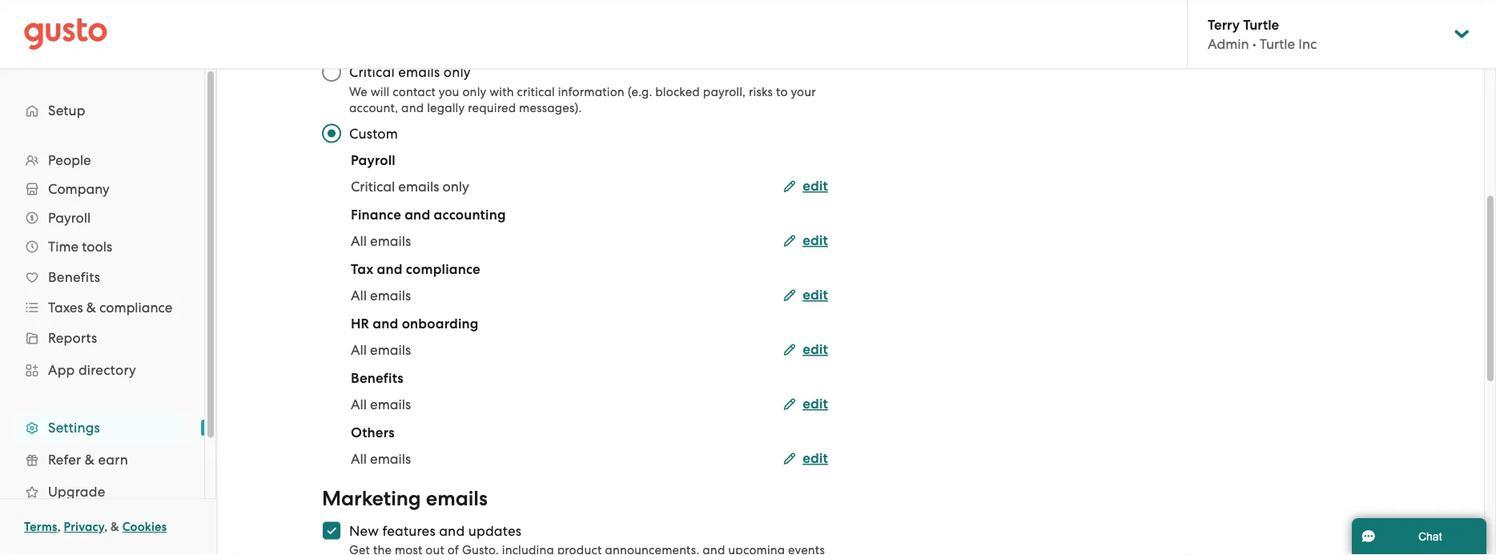 Task type: vqa. For each thing, say whether or not it's contained in the screenshot.
compliance within the DROPDOWN BUTTON
yes



Task type: locate. For each thing, give the bounding box(es) containing it.
edit for finance and accounting
[[803, 233, 829, 249]]

critical emails only
[[349, 65, 471, 81], [351, 179, 469, 195]]

(e.g.
[[628, 85, 653, 99]]

and for onboarding
[[373, 316, 399, 333]]

all emails down tax
[[351, 288, 411, 304]]

emails for finance and accounting
[[370, 233, 411, 249]]

turtle right •
[[1260, 36, 1296, 52]]

emails up the finance and accounting
[[399, 179, 439, 195]]

5 all emails from the top
[[351, 451, 411, 467]]

finance and accounting
[[351, 207, 506, 224]]

1 vertical spatial benefits
[[351, 371, 404, 387]]

0 vertical spatial benefits
[[48, 269, 100, 285]]

settings
[[48, 420, 100, 436]]

and for accounting
[[405, 207, 431, 224]]

0 vertical spatial compliance
[[406, 262, 481, 278]]

benefits down time tools
[[48, 269, 100, 285]]

terms , privacy , & cookies
[[24, 520, 167, 534]]

and right features
[[439, 523, 465, 539]]

emails up contact
[[398, 65, 440, 81]]

, left privacy
[[57, 520, 61, 534]]

1 horizontal spatial compliance
[[406, 262, 481, 278]]

critical
[[517, 85, 555, 99]]

all up tax
[[351, 233, 367, 249]]

5 edit button from the top
[[784, 395, 829, 414]]

all emails down hr at the left bottom
[[351, 342, 411, 358]]

company button
[[16, 175, 188, 204]]

1 vertical spatial payroll
[[48, 210, 91, 226]]

app directory link
[[16, 356, 188, 385]]

only
[[444, 65, 471, 81], [463, 85, 487, 99], [443, 179, 469, 195]]

critical up finance
[[351, 179, 395, 195]]

reports
[[48, 330, 97, 346]]

only up required
[[463, 85, 487, 99]]

4 edit from the top
[[803, 342, 829, 358]]

benefits
[[48, 269, 100, 285], [351, 371, 404, 387]]

0 vertical spatial turtle
[[1244, 16, 1280, 33]]

benefits up others
[[351, 371, 404, 387]]

legally
[[427, 101, 465, 115]]

updates
[[469, 523, 522, 539]]

1 vertical spatial turtle
[[1260, 36, 1296, 52]]

payroll inside dropdown button
[[48, 210, 91, 226]]

only up you
[[444, 65, 471, 81]]

3 all from the top
[[351, 342, 367, 358]]

critical emails only up contact
[[349, 65, 471, 81]]

privacy link
[[64, 520, 104, 534]]

time tools
[[48, 239, 112, 255]]

and
[[402, 101, 424, 115], [405, 207, 431, 224], [377, 262, 403, 278], [373, 316, 399, 333], [439, 523, 465, 539]]

critical
[[349, 65, 395, 81], [351, 179, 395, 195]]

edit button for benefits
[[784, 395, 829, 414]]

6 edit from the top
[[803, 451, 829, 467]]

turtle up •
[[1244, 16, 1280, 33]]

1 vertical spatial only
[[463, 85, 487, 99]]

0 vertical spatial &
[[86, 300, 96, 316]]

account,
[[349, 101, 398, 115]]

, down upgrade link
[[104, 520, 108, 534]]

cookies
[[122, 520, 167, 534]]

& left earn
[[85, 452, 95, 468]]

and down contact
[[402, 101, 424, 115]]

all down others
[[351, 451, 367, 467]]

0 horizontal spatial ,
[[57, 520, 61, 534]]

terry turtle admin • turtle inc
[[1208, 16, 1318, 52]]

0 horizontal spatial compliance
[[99, 300, 173, 316]]

terms link
[[24, 520, 57, 534]]

payroll,
[[703, 85, 746, 99]]

edit
[[803, 178, 829, 195], [803, 233, 829, 249], [803, 287, 829, 304], [803, 342, 829, 358], [803, 396, 829, 413], [803, 451, 829, 467]]

edit button for payroll
[[784, 177, 829, 196]]

2 edit button from the top
[[784, 232, 829, 251]]

refer & earn link
[[16, 446, 188, 474]]

compliance for taxes & compliance
[[99, 300, 173, 316]]

emails down others
[[370, 451, 411, 467]]

information
[[558, 85, 625, 99]]

& right taxes
[[86, 300, 96, 316]]

1 vertical spatial critical
[[351, 179, 395, 195]]

payroll up time
[[48, 210, 91, 226]]

payroll
[[351, 153, 396, 169], [48, 210, 91, 226]]

1 horizontal spatial payroll
[[351, 153, 396, 169]]

Custom radio
[[314, 116, 349, 151]]

and for compliance
[[377, 262, 403, 278]]

0 horizontal spatial payroll
[[48, 210, 91, 226]]

1 vertical spatial &
[[85, 452, 95, 468]]

and right tax
[[377, 262, 403, 278]]

1 horizontal spatial ,
[[104, 520, 108, 534]]

emails down hr and onboarding
[[370, 342, 411, 358]]

2 vertical spatial &
[[111, 520, 119, 534]]

compliance
[[406, 262, 481, 278], [99, 300, 173, 316]]

&
[[86, 300, 96, 316], [85, 452, 95, 468], [111, 520, 119, 534]]

taxes & compliance
[[48, 300, 173, 316]]

admin
[[1208, 36, 1250, 52]]

you
[[439, 85, 460, 99]]

emails up others
[[370, 397, 411, 413]]

custom
[[349, 126, 398, 142]]

and right hr at the left bottom
[[373, 316, 399, 333]]

compliance inside dropdown button
[[99, 300, 173, 316]]

list
[[0, 146, 204, 540]]

,
[[57, 520, 61, 534], [104, 520, 108, 534]]

finance
[[351, 207, 401, 224]]

1 vertical spatial compliance
[[99, 300, 173, 316]]

1 all emails from the top
[[351, 233, 411, 249]]

directory
[[78, 362, 136, 378]]

emails for payroll
[[399, 179, 439, 195]]

0 vertical spatial only
[[444, 65, 471, 81]]

4 all from the top
[[351, 397, 367, 413]]

edit button
[[784, 177, 829, 196], [784, 232, 829, 251], [784, 286, 829, 305], [784, 341, 829, 360], [784, 395, 829, 414], [784, 450, 829, 469]]

2 all from the top
[[351, 288, 367, 304]]

turtle
[[1244, 16, 1280, 33], [1260, 36, 1296, 52]]

emails down finance
[[370, 233, 411, 249]]

settings link
[[16, 413, 188, 442]]

Critical emails only radio
[[314, 55, 349, 90]]

all emails
[[351, 233, 411, 249], [351, 288, 411, 304], [351, 342, 411, 358], [351, 397, 411, 413], [351, 451, 411, 467]]

benefits link
[[16, 263, 188, 292]]

2 edit from the top
[[803, 233, 829, 249]]

4 edit button from the top
[[784, 341, 829, 360]]

all emails up others
[[351, 397, 411, 413]]

critical up will
[[349, 65, 395, 81]]

compliance down benefits link
[[99, 300, 173, 316]]

critical emails only up the finance and accounting
[[351, 179, 469, 195]]

1 edit from the top
[[803, 178, 829, 195]]

all emails down finance
[[351, 233, 411, 249]]

1 edit button from the top
[[784, 177, 829, 196]]

messages).
[[519, 101, 582, 115]]

tools
[[82, 239, 112, 255]]

people button
[[16, 146, 188, 175]]

features
[[383, 523, 436, 539]]

all emails down others
[[351, 451, 411, 467]]

& inside dropdown button
[[86, 300, 96, 316]]

home image
[[24, 18, 107, 50]]

onboarding
[[402, 316, 479, 333]]

2 all emails from the top
[[351, 288, 411, 304]]

and right finance
[[405, 207, 431, 224]]

taxes
[[48, 300, 83, 316]]

list containing people
[[0, 146, 204, 540]]

benefits inside benefits link
[[48, 269, 100, 285]]

emails down tax and compliance
[[370, 288, 411, 304]]

6 edit button from the top
[[784, 450, 829, 469]]

0 horizontal spatial benefits
[[48, 269, 100, 285]]

2 , from the left
[[104, 520, 108, 534]]

emails
[[398, 65, 440, 81], [399, 179, 439, 195], [370, 233, 411, 249], [370, 288, 411, 304], [370, 342, 411, 358], [370, 397, 411, 413], [370, 451, 411, 467], [426, 487, 488, 511]]

all down tax
[[351, 288, 367, 304]]

1 , from the left
[[57, 520, 61, 534]]

payroll down custom at left
[[351, 153, 396, 169]]

emails for hr and onboarding
[[370, 342, 411, 358]]

all up others
[[351, 397, 367, 413]]

3 edit button from the top
[[784, 286, 829, 305]]

tax and compliance
[[351, 262, 481, 278]]

edit button for finance and accounting
[[784, 232, 829, 251]]

refer & earn
[[48, 452, 128, 468]]

0 vertical spatial critical emails only
[[349, 65, 471, 81]]

refer
[[48, 452, 81, 468]]

4 all emails from the top
[[351, 397, 411, 413]]

1 all from the top
[[351, 233, 367, 249]]

compliance up onboarding
[[406, 262, 481, 278]]

all
[[351, 233, 367, 249], [351, 288, 367, 304], [351, 342, 367, 358], [351, 397, 367, 413], [351, 451, 367, 467]]

3 all emails from the top
[[351, 342, 411, 358]]

others
[[351, 425, 395, 442]]

& for compliance
[[86, 300, 96, 316]]

3 edit from the top
[[803, 287, 829, 304]]

& left cookies
[[111, 520, 119, 534]]

all down hr at the left bottom
[[351, 342, 367, 358]]

5 edit from the top
[[803, 396, 829, 413]]

edit button for hr and onboarding
[[784, 341, 829, 360]]

accounting
[[434, 207, 506, 224]]

only up accounting
[[443, 179, 469, 195]]



Task type: describe. For each thing, give the bounding box(es) containing it.
compliance for tax and compliance
[[406, 262, 481, 278]]

new features and updates
[[349, 523, 522, 539]]

and inside we will contact you only with critical information (e.g. blocked payroll, risks to your account, and legally required messages).
[[402, 101, 424, 115]]

marketing
[[322, 487, 421, 511]]

time
[[48, 239, 79, 255]]

edit button for tax and compliance
[[784, 286, 829, 305]]

with
[[490, 85, 514, 99]]

your
[[791, 85, 816, 99]]

emails for others
[[370, 451, 411, 467]]

edit button for others
[[784, 450, 829, 469]]

gusto navigation element
[[0, 69, 204, 555]]

will
[[371, 85, 390, 99]]

inc
[[1299, 36, 1318, 52]]

all emails for finance
[[351, 233, 411, 249]]

terms
[[24, 520, 57, 534]]

upgrade
[[48, 484, 105, 500]]

0 vertical spatial critical
[[349, 65, 395, 81]]

edit for tax and compliance
[[803, 287, 829, 304]]

only inside we will contact you only with critical information (e.g. blocked payroll, risks to your account, and legally required messages).
[[463, 85, 487, 99]]

we
[[349, 85, 368, 99]]

contact
[[393, 85, 436, 99]]

edit for benefits
[[803, 396, 829, 413]]

company
[[48, 181, 110, 197]]

1 horizontal spatial benefits
[[351, 371, 404, 387]]

chat button
[[1353, 518, 1487, 555]]

marketing emails
[[322, 487, 488, 511]]

privacy
[[64, 520, 104, 534]]

risks
[[749, 85, 773, 99]]

emails up new features and updates
[[426, 487, 488, 511]]

required
[[468, 101, 516, 115]]

1 vertical spatial critical emails only
[[351, 179, 469, 195]]

setup link
[[16, 96, 188, 125]]

emails for tax and compliance
[[370, 288, 411, 304]]

edit for hr and onboarding
[[803, 342, 829, 358]]

app directory
[[48, 362, 136, 378]]

hr
[[351, 316, 369, 333]]

emails for benefits
[[370, 397, 411, 413]]

to
[[776, 85, 788, 99]]

edit for payroll
[[803, 178, 829, 195]]

2 vertical spatial only
[[443, 179, 469, 195]]

upgrade link
[[16, 478, 188, 506]]

taxes & compliance button
[[16, 293, 188, 322]]

5 all from the top
[[351, 451, 367, 467]]

tax
[[351, 262, 374, 278]]

all emails for tax
[[351, 288, 411, 304]]

cookies button
[[122, 518, 167, 537]]

new
[[349, 523, 379, 539]]

chat
[[1419, 530, 1443, 543]]

•
[[1253, 36, 1257, 52]]

earn
[[98, 452, 128, 468]]

setup
[[48, 103, 86, 119]]

edit for others
[[803, 451, 829, 467]]

0 vertical spatial payroll
[[351, 153, 396, 169]]

we will contact you only with critical information (e.g. blocked payroll, risks to your account, and legally required messages).
[[349, 85, 816, 115]]

app
[[48, 362, 75, 378]]

time tools button
[[16, 232, 188, 261]]

people
[[48, 152, 91, 168]]

all for tax
[[351, 288, 367, 304]]

all for hr
[[351, 342, 367, 358]]

all for finance
[[351, 233, 367, 249]]

& for earn
[[85, 452, 95, 468]]

terry
[[1208, 16, 1240, 33]]

reports link
[[16, 324, 188, 353]]

blocked
[[656, 85, 700, 99]]

payroll button
[[16, 204, 188, 232]]

all emails for hr
[[351, 342, 411, 358]]

hr and onboarding
[[351, 316, 479, 333]]

New features and updates checkbox
[[314, 514, 349, 549]]



